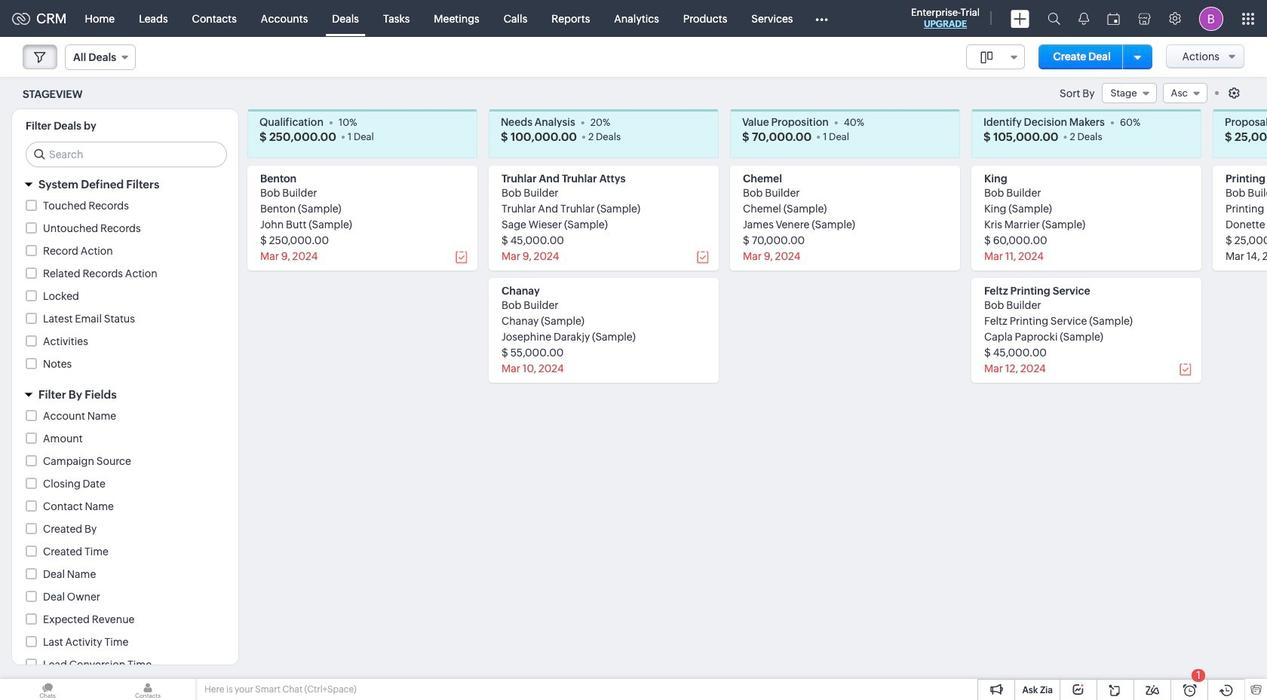 Task type: vqa. For each thing, say whether or not it's contained in the screenshot.
Search Icon on the right of page
yes



Task type: locate. For each thing, give the bounding box(es) containing it.
signals image
[[1079, 12, 1089, 25]]

None field
[[65, 45, 136, 70], [966, 45, 1025, 69], [1102, 83, 1157, 103], [1163, 83, 1208, 103], [65, 45, 136, 70], [1102, 83, 1157, 103], [1163, 83, 1208, 103]]

chats image
[[0, 680, 95, 701]]

Search text field
[[26, 143, 226, 167]]

signals element
[[1070, 0, 1098, 37]]

calendar image
[[1107, 12, 1120, 25]]



Task type: describe. For each thing, give the bounding box(es) containing it.
profile image
[[1199, 6, 1223, 31]]

search element
[[1039, 0, 1070, 37]]

create menu image
[[1011, 9, 1030, 28]]

contacts image
[[100, 680, 195, 701]]

none field size
[[966, 45, 1025, 69]]

Other Modules field
[[805, 6, 838, 31]]

profile element
[[1190, 0, 1232, 37]]

search image
[[1048, 12, 1060, 25]]

size image
[[980, 51, 992, 64]]

create menu element
[[1002, 0, 1039, 37]]

logo image
[[12, 12, 30, 25]]



